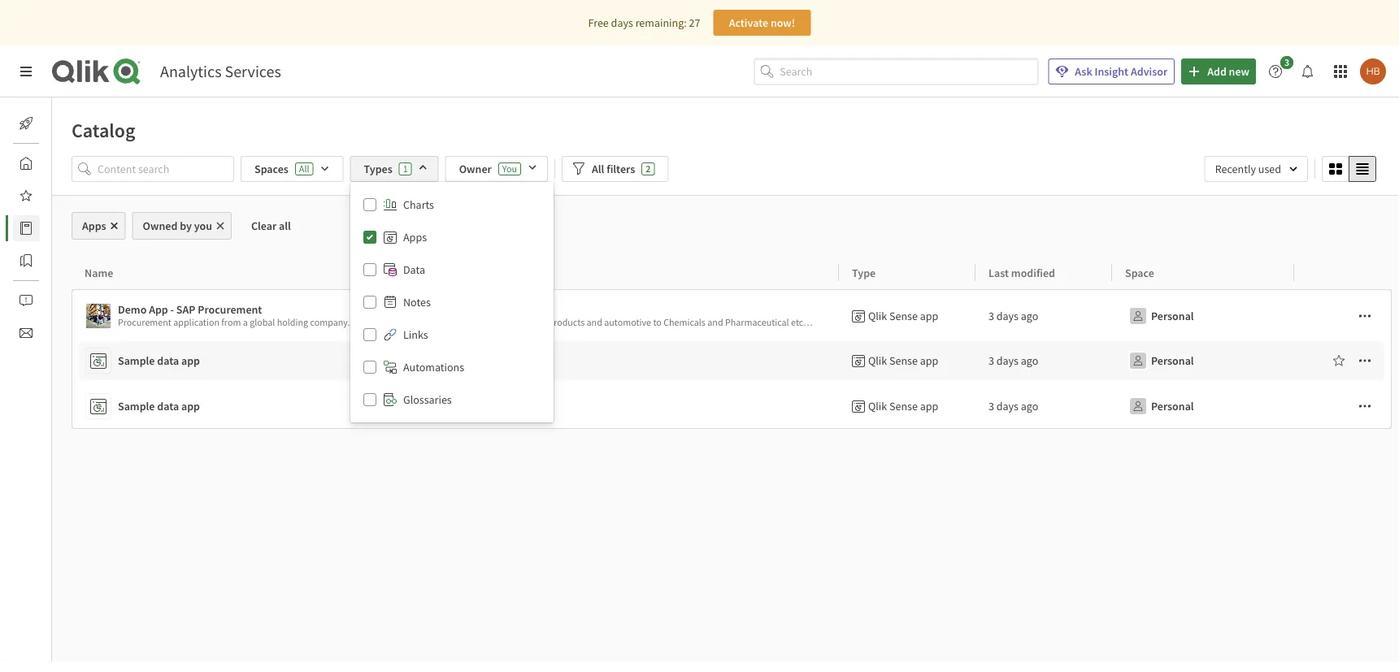 Task type: locate. For each thing, give the bounding box(es) containing it.
catalog up home
[[72, 118, 135, 142]]

catalog up name
[[52, 221, 88, 236]]

0 vertical spatial qlik
[[868, 309, 887, 324]]

application
[[173, 316, 219, 329]]

0 vertical spatial ago
[[1021, 309, 1038, 324]]

2 vertical spatial sense
[[889, 399, 918, 414]]

data
[[825, 316, 843, 329], [157, 354, 179, 368], [157, 399, 179, 414]]

2 sense from the top
[[889, 354, 918, 368]]

from right comes on the right of page
[[874, 316, 893, 329]]

3 personal button from the top
[[1125, 393, 1197, 419]]

home link
[[13, 150, 81, 176]]

all right spaces
[[299, 163, 309, 175]]

insight
[[1095, 64, 1128, 79]]

2 3 days ago from the top
[[989, 354, 1038, 368]]

add new button
[[1181, 59, 1256, 85]]

sample data app
[[118, 354, 200, 368], [118, 399, 200, 414]]

2 3 days ago cell from the top
[[976, 338, 1112, 384]]

2 more actions image from the top
[[1358, 400, 1371, 413]]

sap right -
[[176, 302, 195, 317]]

1 horizontal spatial a
[[895, 316, 900, 329]]

a
[[243, 316, 248, 329], [895, 316, 900, 329]]

2 sample data app from the top
[[118, 399, 200, 414]]

more actions image down more actions icon
[[1358, 400, 1371, 413]]

cell for first personal cell from the bottom of the page
[[1294, 384, 1392, 429]]

2 vertical spatial ago
[[1021, 399, 1038, 414]]

0 vertical spatial 3 days ago button
[[989, 303, 1038, 329]]

free
[[588, 15, 609, 30]]

1 vertical spatial more actions image
[[1358, 400, 1371, 413]]

more actions image up more actions icon
[[1358, 310, 1371, 323]]

you
[[502, 163, 517, 175]]

personal for personal button related to first personal cell from the bottom of the page
[[1151, 399, 1194, 414]]

procurement right -
[[198, 302, 262, 317]]

1 horizontal spatial and
[[708, 316, 723, 329]]

2 personal button from the top
[[1125, 348, 1197, 374]]

used
[[1258, 162, 1281, 176]]

app
[[920, 309, 938, 324], [181, 354, 200, 368], [920, 354, 938, 368], [181, 399, 200, 414], [920, 399, 938, 414]]

1 vertical spatial catalog
[[52, 221, 88, 236]]

2 cell from the top
[[1294, 338, 1392, 384]]

2 sample data app button from the top
[[85, 390, 832, 423]]

1 vertical spatial qlik
[[868, 354, 887, 368]]

2 ago from the top
[[1021, 354, 1038, 368]]

1 qlik from the top
[[868, 309, 887, 324]]

2 vertical spatial qlik sense app
[[868, 399, 938, 414]]

activate now! link
[[713, 10, 811, 36]]

2 vertical spatial qlik
[[868, 399, 887, 414]]

3 personal cell from the top
[[1112, 384, 1294, 429]]

pharmaceutical
[[725, 316, 789, 329]]

1 horizontal spatial apps
[[403, 230, 427, 245]]

1 sample data app from the top
[[118, 354, 200, 368]]

1 3 days ago from the top
[[989, 309, 1038, 324]]

0 vertical spatial more actions image
[[1358, 310, 1371, 323]]

3 qlik sense app cell from the top
[[839, 384, 976, 429]]

3 days ago cell
[[976, 289, 1112, 338], [976, 338, 1112, 384], [976, 384, 1112, 429]]

2 from from the left
[[874, 316, 893, 329]]

favorites image
[[20, 189, 33, 202]]

1 personal button from the top
[[1125, 303, 1197, 329]]

apps
[[82, 219, 106, 233], [403, 230, 427, 245]]

3 days ago cell for 2nd personal cell from the top of the page
[[976, 338, 1112, 384]]

and right chemicals
[[708, 316, 723, 329]]

sample data app button down automations
[[85, 390, 832, 423]]

filters
[[607, 162, 635, 176]]

2
[[646, 163, 651, 175]]

1 personal from the top
[[1151, 309, 1194, 324]]

etc.
[[791, 316, 806, 329]]

personal for personal button related to third personal cell from the bottom
[[1151, 309, 1194, 324]]

sap left bw
[[902, 316, 918, 329]]

ago for third personal cell from the bottom 3 days ago 'cell'
[[1021, 309, 1038, 324]]

1 ago from the top
[[1021, 309, 1038, 324]]

1 horizontal spatial sap
[[902, 316, 918, 329]]

1 3 days ago button from the top
[[989, 303, 1038, 329]]

1 vertical spatial personal button
[[1125, 348, 1197, 374]]

2 vertical spatial personal
[[1151, 399, 1194, 414]]

0 vertical spatial 3 days ago
[[989, 309, 1038, 324]]

1 sample from the top
[[118, 354, 155, 368]]

apps up name
[[82, 219, 106, 233]]

apps button
[[72, 212, 126, 240]]

1 the from the left
[[352, 316, 367, 329]]

cell
[[1294, 289, 1392, 338], [1294, 338, 1392, 384], [1294, 384, 1392, 429]]

3 days ago
[[989, 309, 1038, 324], [989, 354, 1038, 368], [989, 399, 1038, 414]]

3 sense from the top
[[889, 399, 918, 414]]

the
[[352, 316, 367, 329], [808, 316, 823, 329]]

0 vertical spatial qlik sense app
[[868, 309, 938, 324]]

in
[[496, 316, 504, 329]]

remaining:
[[635, 15, 687, 30]]

1
[[403, 163, 408, 175]]

from
[[221, 316, 241, 329], [874, 316, 893, 329]]

ago
[[1021, 309, 1038, 324], [1021, 354, 1038, 368], [1021, 399, 1038, 414]]

sample data app button for first personal cell from the bottom of the page
[[85, 390, 832, 423]]

charts
[[403, 198, 434, 212]]

and
[[587, 316, 602, 329], [708, 316, 723, 329]]

qlik sense app for first personal cell from the bottom of the page sample data app button
[[868, 399, 938, 414]]

27
[[689, 15, 700, 30]]

all filters
[[592, 162, 635, 176]]

2 qlik sense app cell from the top
[[839, 338, 976, 384]]

all
[[592, 162, 604, 176], [299, 163, 309, 175]]

personal
[[1151, 309, 1194, 324], [1151, 354, 1194, 368], [1151, 399, 1194, 414]]

active
[[470, 316, 494, 329]]

1 vertical spatial personal
[[1151, 354, 1194, 368]]

3 3 days ago cell from the top
[[976, 384, 1112, 429]]

sample data app button down are
[[85, 345, 832, 377]]

1 vertical spatial qlik sense app
[[868, 354, 938, 368]]

1 vertical spatial data
[[157, 354, 179, 368]]

qlik sense app
[[868, 309, 938, 324], [868, 354, 938, 368], [868, 399, 938, 414]]

now!
[[771, 15, 795, 30]]

3 days ago button
[[989, 303, 1038, 329], [989, 348, 1038, 374], [989, 393, 1038, 419]]

1 horizontal spatial from
[[874, 316, 893, 329]]

0 horizontal spatial the
[[352, 316, 367, 329]]

all
[[279, 219, 291, 233]]

open sidebar menu image
[[20, 65, 33, 78]]

electronic
[[506, 316, 546, 329]]

1 vertical spatial ago
[[1021, 354, 1038, 368]]

more actions image
[[1358, 310, 1371, 323], [1358, 400, 1371, 413]]

add to favorites image
[[1332, 354, 1345, 367]]

alerts image
[[20, 294, 33, 307]]

from left global
[[221, 316, 241, 329]]

2 personal from the top
[[1151, 354, 1194, 368]]

1 horizontal spatial the
[[808, 316, 823, 329]]

procurement
[[198, 302, 262, 317], [118, 316, 171, 329]]

1 vertical spatial sample
[[118, 399, 155, 414]]

2 sample from the top
[[118, 399, 155, 414]]

apps up data
[[403, 230, 427, 245]]

more actions image for first personal cell from the bottom of the page
[[1358, 400, 1371, 413]]

3 ago from the top
[[1021, 399, 1038, 414]]

1 vertical spatial sample data app
[[118, 399, 200, 414]]

sample data app button for 2nd personal cell from the top of the page
[[85, 345, 832, 377]]

1 3 days ago cell from the top
[[976, 289, 1112, 338]]

demo
[[118, 302, 147, 317]]

the right etc.
[[808, 316, 823, 329]]

navigation pane element
[[0, 104, 88, 353]]

qlik sense app cell
[[839, 289, 976, 338], [839, 338, 976, 384], [839, 384, 976, 429]]

Recently used field
[[1205, 156, 1308, 182]]

personal button for third personal cell from the bottom
[[1125, 303, 1197, 329]]

sample data app for first personal cell from the bottom of the page sample data app button
[[118, 399, 200, 414]]

sample for first personal cell from the bottom of the page
[[118, 399, 155, 414]]

0 horizontal spatial and
[[587, 316, 602, 329]]

1 vertical spatial sample data app button
[[85, 390, 832, 423]]

ask insight advisor
[[1075, 64, 1168, 79]]

3 inside dropdown button
[[1284, 56, 1289, 69]]

personal cell
[[1112, 289, 1294, 338], [1112, 338, 1294, 384], [1112, 384, 1294, 429]]

0 vertical spatial personal
[[1151, 309, 1194, 324]]

1 more actions image from the top
[[1358, 310, 1371, 323]]

a left bw
[[895, 316, 900, 329]]

1 vertical spatial 3 days ago
[[989, 354, 1038, 368]]

add
[[1207, 64, 1227, 79]]

activate
[[729, 15, 768, 30]]

0 vertical spatial sample
[[118, 354, 155, 368]]

1 sense from the top
[[889, 309, 918, 324]]

3 3 days ago button from the top
[[989, 393, 1038, 419]]

0 vertical spatial personal button
[[1125, 303, 1197, 329]]

2 qlik sense app from the top
[[868, 354, 938, 368]]

3 3 days ago from the top
[[989, 399, 1038, 414]]

all left filters
[[592, 162, 604, 176]]

0 horizontal spatial from
[[221, 316, 241, 329]]

days for first personal cell from the bottom of the page 3 days ago 'cell'
[[996, 399, 1019, 414]]

2 vertical spatial 3 days ago button
[[989, 393, 1038, 419]]

0 horizontal spatial sap
[[176, 302, 195, 317]]

1 and from the left
[[587, 316, 602, 329]]

collections image
[[20, 254, 33, 267]]

0 vertical spatial sample data app
[[118, 354, 200, 368]]

clear all
[[251, 219, 291, 233]]

1 horizontal spatial all
[[592, 162, 604, 176]]

global
[[250, 316, 275, 329]]

3 personal from the top
[[1151, 399, 1194, 414]]

to
[[653, 316, 662, 329]]

comes
[[845, 316, 872, 329]]

procurement right qlik sense app image
[[118, 316, 171, 329]]

3 days ago cell for first personal cell from the bottom of the page
[[976, 384, 1112, 429]]

1 vertical spatial sense
[[889, 354, 918, 368]]

alerts
[[52, 293, 79, 308]]

3 days ago for 2nd personal cell from the top of the page's 3 days ago 'cell'
[[989, 354, 1038, 368]]

personal button for 2nd personal cell from the top of the page
[[1125, 348, 1197, 374]]

cell for third personal cell from the bottom
[[1294, 289, 1392, 338]]

sap
[[176, 302, 195, 317], [902, 316, 918, 329]]

3
[[1284, 56, 1289, 69], [989, 309, 994, 324], [989, 354, 994, 368], [989, 399, 994, 414]]

sense for first personal cell from the bottom of the page sample data app button
[[889, 399, 918, 414]]

sense
[[889, 309, 918, 324], [889, 354, 918, 368], [889, 399, 918, 414]]

recently used
[[1215, 162, 1281, 176]]

3 for first personal cell from the bottom of the page
[[989, 399, 994, 414]]

0 vertical spatial sense
[[889, 309, 918, 324]]

qlik sense app cell for 2nd personal cell from the top of the page sample data app button
[[839, 338, 976, 384]]

owned by you
[[143, 219, 212, 233]]

0 vertical spatial sample data app button
[[85, 345, 832, 377]]

modified
[[1011, 265, 1055, 280]]

0 horizontal spatial a
[[243, 316, 248, 329]]

0 horizontal spatial all
[[299, 163, 309, 175]]

the left daughter
[[352, 316, 367, 329]]

2 vertical spatial personal button
[[1125, 393, 1197, 419]]

catalog inside catalog link
[[52, 221, 88, 236]]

switch view group
[[1322, 156, 1376, 182]]

last
[[989, 265, 1009, 280]]

glossaries
[[403, 393, 452, 407]]

activate now!
[[729, 15, 795, 30]]

-
[[170, 302, 174, 317]]

1 cell from the top
[[1294, 289, 1392, 338]]

days
[[611, 15, 633, 30], [996, 309, 1019, 324], [996, 354, 1019, 368], [996, 399, 1019, 414]]

1 vertical spatial 3 days ago button
[[989, 348, 1038, 374]]

0 vertical spatial data
[[825, 316, 843, 329]]

3 qlik sense app from the top
[[868, 399, 938, 414]]

qlik sense app cell for first personal cell from the bottom of the page sample data app button
[[839, 384, 976, 429]]

qlik
[[868, 309, 887, 324], [868, 354, 887, 368], [868, 399, 887, 414]]

a left global
[[243, 316, 248, 329]]

2 vertical spatial 3 days ago
[[989, 399, 1038, 414]]

0 horizontal spatial apps
[[82, 219, 106, 233]]

space
[[1125, 265, 1154, 280]]

3 for 2nd personal cell from the top of the page
[[989, 354, 994, 368]]

3 cell from the top
[[1294, 384, 1392, 429]]

ask
[[1075, 64, 1092, 79]]

1 sample data app button from the top
[[85, 345, 832, 377]]

2 3 days ago button from the top
[[989, 348, 1038, 374]]

daughter
[[369, 316, 406, 329]]

personal button
[[1125, 303, 1197, 329], [1125, 348, 1197, 374], [1125, 393, 1197, 419]]

and right products
[[587, 316, 602, 329]]

3 button
[[1263, 56, 1298, 85]]

sample data app button
[[85, 345, 832, 377], [85, 390, 832, 423]]



Task type: vqa. For each thing, say whether or not it's contained in the screenshot.
the rightmost 'You'
no



Task type: describe. For each thing, give the bounding box(es) containing it.
howard brown image
[[1360, 59, 1386, 85]]

catalog link
[[13, 215, 88, 241]]

free days remaining: 27
[[588, 15, 700, 30]]

alerts link
[[13, 288, 79, 314]]

Search text field
[[780, 58, 1038, 85]]

more actions image for third personal cell from the bottom
[[1358, 310, 1371, 323]]

you
[[194, 219, 212, 233]]

3 days ago button for qlik sense app cell associated with first personal cell from the bottom of the page sample data app button
[[989, 393, 1038, 419]]

Content search text field
[[98, 156, 234, 182]]

1 qlik sense app from the top
[[868, 309, 938, 324]]

are
[[455, 316, 468, 329]]

personal button for first personal cell from the bottom of the page
[[1125, 393, 1197, 419]]

spaces
[[254, 162, 288, 176]]

days for 2nd personal cell from the top of the page's 3 days ago 'cell'
[[996, 354, 1019, 368]]

cell for 2nd personal cell from the top of the page
[[1294, 338, 1392, 384]]

apps inside 'button'
[[82, 219, 106, 233]]

3 days ago for third personal cell from the bottom 3 days ago 'cell'
[[989, 309, 1038, 324]]

automotive
[[604, 316, 651, 329]]

last modified
[[989, 265, 1055, 280]]

1 from from the left
[[221, 316, 241, 329]]

products
[[548, 316, 585, 329]]

personal for personal button related to 2nd personal cell from the top of the page
[[1151, 354, 1194, 368]]

clear
[[251, 219, 277, 233]]

ask insight advisor button
[[1048, 59, 1175, 85]]

3 for third personal cell from the bottom
[[989, 309, 994, 324]]

owner
[[459, 162, 492, 176]]

name
[[85, 265, 113, 280]]

3 days ago for first personal cell from the bottom of the page 3 days ago 'cell'
[[989, 399, 1038, 414]]

all for all
[[299, 163, 309, 175]]

analytics services
[[160, 61, 281, 82]]

notes
[[403, 295, 431, 310]]

2 qlik from the top
[[868, 354, 887, 368]]

qlik sense app for 2nd personal cell from the top of the page sample data app button
[[868, 354, 938, 368]]

chemicals
[[664, 316, 706, 329]]

app
[[149, 302, 168, 317]]

more actions image
[[1358, 354, 1371, 367]]

home
[[52, 156, 81, 171]]

2 the from the left
[[808, 316, 823, 329]]

qlik sense app image
[[86, 304, 111, 328]]

add new
[[1207, 64, 1250, 79]]

advisor
[[1131, 64, 1168, 79]]

getting started image
[[20, 117, 33, 130]]

companies
[[408, 316, 453, 329]]

analytics
[[160, 61, 222, 82]]

owned
[[143, 219, 177, 233]]

1 personal cell from the top
[[1112, 289, 1294, 338]]

3 qlik from the top
[[868, 399, 887, 414]]

3 days ago cell for third personal cell from the bottom
[[976, 289, 1112, 338]]

owned by you button
[[132, 212, 232, 240]]

searchbar element
[[754, 58, 1038, 85]]

filters region
[[52, 153, 1399, 423]]

sample for 2nd personal cell from the top of the page
[[118, 354, 155, 368]]

holding
[[277, 316, 308, 329]]

types
[[364, 162, 392, 176]]

2 a from the left
[[895, 316, 900, 329]]

3 days ago button for qlik sense app cell corresponding to 2nd personal cell from the top of the page sample data app button
[[989, 348, 1038, 374]]

company.
[[310, 316, 350, 329]]

type
[[852, 265, 876, 280]]

ago for first personal cell from the bottom of the page 3 days ago 'cell'
[[1021, 399, 1038, 414]]

app for qlik sense app cell associated with first personal cell from the bottom of the page sample data app button
[[920, 399, 938, 414]]

1 qlik sense app cell from the top
[[839, 289, 976, 338]]

app for third qlik sense app cell from the bottom of the page
[[920, 309, 938, 324]]

automations
[[403, 360, 464, 375]]

links
[[403, 328, 428, 342]]

bw
[[920, 316, 933, 329]]

3 days ago button for third qlik sense app cell from the bottom of the page
[[989, 303, 1038, 329]]

apps inside filters region
[[403, 230, 427, 245]]

new
[[1229, 64, 1250, 79]]

clear all button
[[238, 212, 304, 240]]

system.
[[935, 316, 966, 329]]

analytics services element
[[160, 61, 281, 82]]

app for qlik sense app cell corresponding to 2nd personal cell from the top of the page sample data app button
[[920, 354, 938, 368]]

all for all filters
[[592, 162, 604, 176]]

days for third personal cell from the bottom 3 days ago 'cell'
[[996, 309, 1019, 324]]

1 horizontal spatial procurement
[[198, 302, 262, 317]]

0 horizontal spatial procurement
[[118, 316, 171, 329]]

1 a from the left
[[243, 316, 248, 329]]

sample data app for 2nd personal cell from the top of the page sample data app button
[[118, 354, 200, 368]]

2 vertical spatial data
[[157, 399, 179, 414]]

data inside the demo app - sap procurement procurement application from a global holding company. the daughter companies are active in electronic products and automotive to chemicals and pharmaceutical etc. the data comes from a sap bw system.
[[825, 316, 843, 329]]

0 vertical spatial catalog
[[72, 118, 135, 142]]

ago for 2nd personal cell from the top of the page's 3 days ago 'cell'
[[1021, 354, 1038, 368]]

sense for 2nd personal cell from the top of the page sample data app button
[[889, 354, 918, 368]]

data
[[403, 263, 425, 277]]

recently
[[1215, 162, 1256, 176]]

by
[[180, 219, 192, 233]]

subscriptions image
[[20, 327, 33, 340]]

demo app - sap procurement procurement application from a global holding company. the daughter companies are active in electronic products and automotive to chemicals and pharmaceutical etc. the data comes from a sap bw system.
[[118, 302, 966, 329]]

services
[[225, 61, 281, 82]]

2 personal cell from the top
[[1112, 338, 1294, 384]]

2 and from the left
[[708, 316, 723, 329]]



